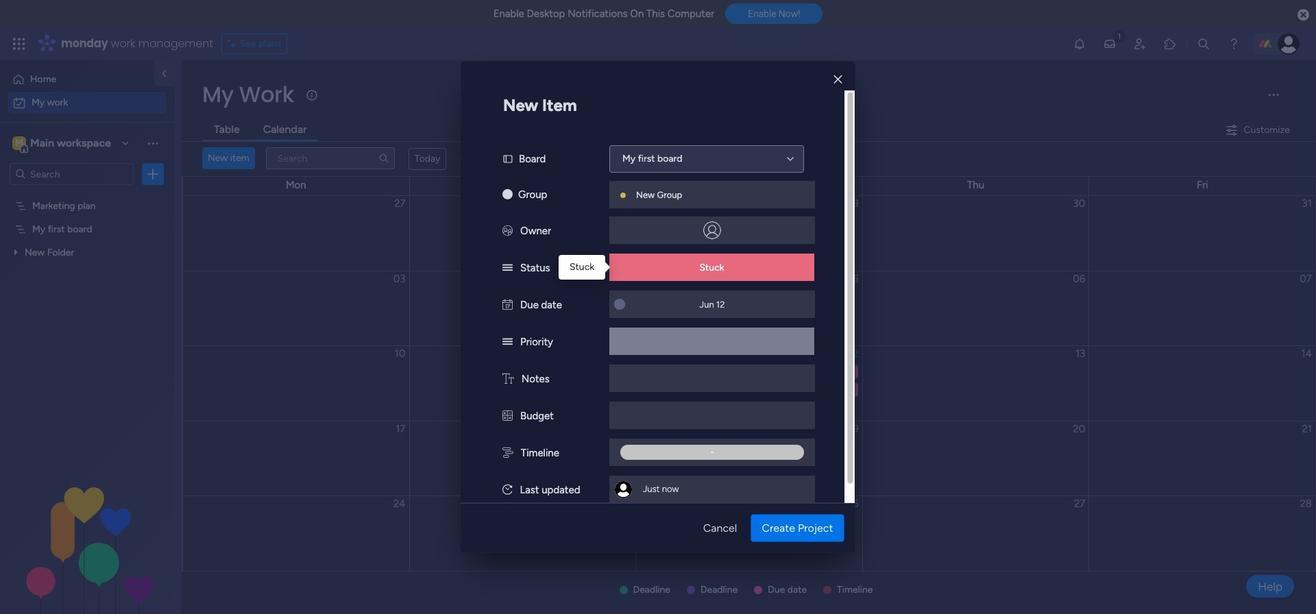 Task type: vqa. For each thing, say whether or not it's contained in the screenshot.
the 1 within the Invite / 1 button
no



Task type: locate. For each thing, give the bounding box(es) containing it.
dapulse timeline column image
[[502, 447, 513, 459]]

caret right image
[[14, 247, 20, 257]]

2 tab from the left
[[251, 119, 318, 141]]

v2 sun image
[[502, 188, 512, 201]]

list box
[[0, 191, 175, 449]]

option
[[8, 69, 146, 90], [8, 92, 167, 114], [0, 193, 175, 196]]

tab
[[202, 119, 251, 141], [251, 119, 318, 141]]

search image
[[378, 153, 389, 164]]

1 vertical spatial v2 status image
[[502, 336, 512, 348]]

0 vertical spatial v2 status image
[[502, 262, 512, 274]]

tab list
[[202, 119, 318, 141]]

dialog
[[461, 61, 855, 553]]

1 v2 status image from the top
[[502, 262, 512, 274]]

dapulse numbers column image
[[502, 410, 512, 422]]

0 vertical spatial option
[[8, 69, 146, 90]]

None search field
[[266, 147, 395, 169]]

see plans image
[[227, 36, 240, 51]]

v2 status image
[[502, 262, 512, 274], [502, 336, 512, 348]]

john smith image
[[1278, 33, 1300, 55]]

list arrow image
[[461, 155, 465, 163]]

v2 status image down dapulse date column icon
[[502, 336, 512, 348]]

1 tab from the left
[[202, 119, 251, 141]]

v2 status image up dapulse date column icon
[[502, 262, 512, 274]]

monday marketplace image
[[1163, 37, 1177, 51]]

dapulse date column image
[[502, 299, 512, 311]]

Filter dashboard by text search field
[[266, 147, 395, 169]]



Task type: describe. For each thing, give the bounding box(es) containing it.
2 v2 status image from the top
[[502, 336, 512, 348]]

1 vertical spatial option
[[8, 92, 167, 114]]

1 image
[[1113, 28, 1126, 44]]

close image
[[834, 74, 842, 84]]

invite members image
[[1133, 37, 1147, 51]]

notifications image
[[1073, 37, 1087, 51]]

search everything image
[[1197, 37, 1211, 51]]

v2 pulse updated log image
[[502, 484, 512, 496]]

dapulse close image
[[1298, 8, 1309, 22]]

lottie animation image
[[0, 476, 175, 614]]

lottie animation element
[[0, 476, 175, 614]]

select product image
[[12, 37, 26, 51]]

v2 multiple person column image
[[502, 225, 512, 237]]

Search in workspace field
[[29, 166, 114, 182]]

2 vertical spatial option
[[0, 193, 175, 196]]

help image
[[1227, 37, 1241, 51]]

update feed image
[[1103, 37, 1117, 51]]

dapulse text column image
[[502, 373, 514, 385]]



